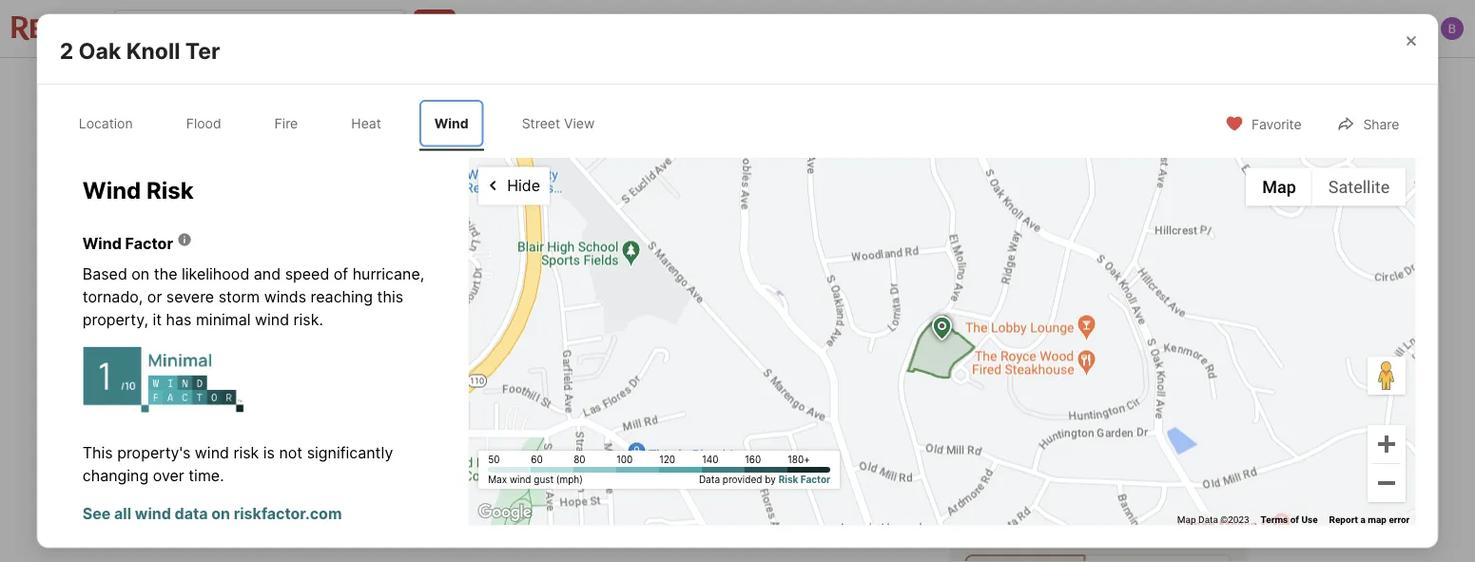 Task type: locate. For each thing, give the bounding box(es) containing it.
error
[[1390, 514, 1410, 525]]

wind tab
[[419, 100, 484, 147]]

map data ©2023
[[1178, 514, 1250, 525]]

ter
[[185, 37, 220, 64], [315, 452, 339, 471]]

share button right out
[[1153, 63, 1248, 102]]

option
[[965, 555, 1086, 562], [1086, 555, 1233, 562]]

0 vertical spatial ter
[[185, 37, 220, 64]]

severe
[[166, 287, 214, 305]]

tab list
[[228, 58, 860, 108], [60, 96, 629, 151]]

map entry image
[[794, 415, 921, 542]]

1 horizontal spatial favorite
[[1252, 116, 1302, 132]]

oak left not
[[241, 452, 271, 471]]

risk right by
[[779, 475, 799, 486]]

based
[[83, 264, 127, 282]]

oak inside dialog
[[79, 37, 121, 64]]

data left the "©2023"
[[1199, 514, 1219, 525]]

minimal
[[196, 310, 251, 328]]

0 horizontal spatial favorite
[[977, 76, 1027, 92]]

share inside 2 oak knoll ter dialog
[[1364, 116, 1400, 132]]

wind down overview "tab"
[[435, 115, 469, 131]]

0 horizontal spatial knoll
[[126, 37, 180, 64]]

0 vertical spatial favorite
[[977, 76, 1027, 92]]

street view
[[522, 115, 595, 131]]

1 vertical spatial 2
[[228, 452, 237, 471]]

7 beds
[[505, 496, 541, 544]]

1 vertical spatial factor
[[801, 475, 831, 486]]

0 horizontal spatial risk
[[146, 176, 194, 204]]

knoll down sale
[[274, 452, 312, 471]]

0 horizontal spatial factor
[[125, 233, 173, 252]]

schools tab
[[753, 62, 845, 108]]

fire tab
[[259, 100, 313, 147]]

2 for 2 oak knoll ter
[[60, 37, 74, 64]]

0 vertical spatial 2
[[60, 37, 74, 64]]

data down 140
[[699, 475, 720, 486]]

map left satellite popup button
[[1263, 177, 1297, 197]]

tab list containing search
[[228, 58, 860, 108]]

has
[[166, 310, 192, 328]]

a right with
[[1039, 431, 1048, 449]]

baths link
[[587, 525, 628, 544]]

1 vertical spatial ter
[[315, 452, 339, 471]]

risk up wind factor
[[146, 176, 194, 204]]

1 vertical spatial on
[[211, 504, 230, 523]]

1 horizontal spatial ter
[[315, 452, 339, 471]]

0 horizontal spatial on
[[132, 264, 150, 282]]

oak for 2 oak knoll ter ,
[[241, 452, 271, 471]]

1 horizontal spatial factor
[[801, 475, 831, 486]]

on right data
[[211, 504, 230, 523]]

wind
[[255, 310, 289, 328], [195, 443, 229, 462], [510, 475, 531, 486], [135, 504, 171, 523]]

0 vertical spatial on
[[132, 264, 150, 282]]

1 vertical spatial favorite button
[[1209, 104, 1318, 143]]

use
[[1302, 514, 1318, 525]]

1 vertical spatial share button
[[1321, 104, 1416, 143]]

7 up beds
[[505, 496, 518, 523]]

7
[[1068, 474, 1088, 516], [505, 496, 518, 523]]

flood
[[186, 115, 221, 131]]

speed
[[285, 264, 330, 282]]

map right 8
[[1178, 514, 1197, 525]]

report
[[1330, 514, 1359, 525]]

wind up based on the left
[[83, 233, 122, 252]]

tab list containing location
[[60, 96, 629, 151]]

0 horizontal spatial share
[[1196, 76, 1232, 92]]

previous image
[[958, 479, 988, 510]]

gust
[[534, 475, 554, 486]]

1 horizontal spatial a
[[1361, 514, 1366, 525]]

tab list inside 2 oak knoll ter dialog
[[60, 96, 629, 151]]

tornado,
[[83, 287, 143, 305]]

1 nov from the left
[[984, 461, 1009, 475]]

for
[[245, 417, 271, 433]]

1 horizontal spatial nov
[[1152, 461, 1177, 475]]

0 horizontal spatial map
[[1178, 514, 1197, 525]]

2 oak knoll ter
[[60, 37, 220, 64]]

for sale -
[[245, 417, 322, 433]]

data
[[699, 475, 720, 486], [1199, 514, 1219, 525]]

knoll
[[126, 37, 180, 64], [274, 452, 312, 471]]

0 vertical spatial favorite button
[[934, 63, 1043, 102]]

knoll for 2 oak knoll ter ,
[[274, 452, 312, 471]]

wind inside this property's wind risk is not significantly changing over time.
[[195, 443, 229, 462]]

15.5
[[587, 496, 632, 523]]

1 horizontal spatial favorite button
[[1209, 104, 1318, 143]]

180+
[[788, 455, 811, 466]]

15.5 baths
[[587, 496, 632, 544]]

0 horizontal spatial 7
[[505, 496, 518, 523]]

share
[[1196, 76, 1232, 92], [1364, 116, 1400, 132]]

menu bar containing map
[[1247, 168, 1407, 206]]

of up the reaching
[[334, 264, 348, 282]]

0 vertical spatial share button
[[1153, 63, 1248, 102]]

x-
[[1093, 76, 1107, 92]]

120
[[660, 455, 676, 466]]

favorite button
[[934, 63, 1043, 102], [1209, 104, 1318, 143]]

baths
[[587, 525, 628, 544]]

wind up wind factor
[[83, 176, 141, 204]]

1 option from the left
[[965, 555, 1086, 562]]

1 vertical spatial knoll
[[274, 452, 312, 471]]

2 horizontal spatial 2 oak knoll ter, pasadena, ca 91106 image
[[999, 111, 1248, 393]]

7 down redfin in the right bottom of the page
[[1068, 474, 1088, 516]]

wind
[[435, 115, 469, 131], [83, 176, 141, 204], [83, 233, 122, 252]]

7 for 7 tuesday
[[1068, 474, 1088, 516]]

0 vertical spatial knoll
[[126, 37, 180, 64]]

nov inside nov 6 monday
[[984, 461, 1009, 475]]

1 horizontal spatial map
[[1263, 177, 1297, 197]]

tab list down "search"
[[60, 96, 629, 151]]

wind down winds
[[255, 310, 289, 328]]

property details
[[480, 76, 580, 93]]

0 horizontal spatial nov
[[984, 461, 1009, 475]]

the
[[154, 264, 177, 282]]

knoll for 2 oak knoll ter
[[126, 37, 180, 64]]

a left the map
[[1361, 514, 1366, 525]]

2 inside dialog
[[60, 37, 74, 64]]

2 oak knoll ter element
[[60, 14, 243, 64]]

0 vertical spatial share
[[1196, 76, 1232, 92]]

0 vertical spatial of
[[334, 264, 348, 282]]

a
[[1039, 431, 1048, 449], [1361, 514, 1366, 525]]

2 up location tab
[[60, 37, 74, 64]]

knoll inside dialog
[[126, 37, 180, 64]]

2 oak knoll ter ,
[[228, 452, 343, 471]]

wind up time.
[[195, 443, 229, 462]]

2 vertical spatial wind
[[83, 233, 122, 252]]

not
[[279, 443, 303, 462]]

1 horizontal spatial 7
[[1068, 474, 1088, 516]]

favorite
[[977, 76, 1027, 92], [1252, 116, 1302, 132]]

tab list up the street
[[228, 58, 860, 108]]

out
[[1107, 76, 1129, 92]]

details
[[538, 76, 580, 93]]

0 horizontal spatial 2
[[60, 37, 74, 64]]

option down wednesday
[[1086, 555, 1233, 562]]

0 vertical spatial wind
[[435, 115, 469, 131]]

100
[[617, 455, 633, 466]]

pasadena
[[347, 452, 418, 471]]

2 for 2 oak knoll ter ,
[[228, 452, 237, 471]]

7 tuesday
[[1068, 474, 1113, 527]]

0 horizontal spatial favorite button
[[934, 63, 1043, 102]]

3 2 oak knoll ter, pasadena, ca 91106 image from the left
[[999, 111, 1248, 393]]

1 vertical spatial oak
[[241, 452, 271, 471]]

terms of use link
[[1261, 514, 1318, 525]]

0 vertical spatial oak
[[79, 37, 121, 64]]

map inside popup button
[[1263, 177, 1297, 197]]

0 vertical spatial map
[[1263, 177, 1297, 197]]

hide button
[[479, 167, 550, 205]]

nov inside nov 8 wednesday
[[1152, 461, 1177, 475]]

knoll up location on the left top
[[126, 37, 180, 64]]

is
[[263, 443, 275, 462]]

ter up flood
[[185, 37, 220, 64]]

0 horizontal spatial ter
[[185, 37, 220, 64]]

2 oak knoll ter dialog
[[37, 14, 1465, 562]]

1 horizontal spatial 2
[[228, 452, 237, 471]]

0 vertical spatial data
[[699, 475, 720, 486]]

ter right not
[[315, 452, 339, 471]]

1 vertical spatial favorite
[[1252, 116, 1302, 132]]

,
[[339, 452, 343, 471]]

map for map
[[1263, 177, 1297, 197]]

nov down the tour
[[984, 461, 1009, 475]]

data
[[175, 504, 208, 523]]

factor
[[125, 233, 173, 252], [801, 475, 831, 486]]

winds
[[264, 287, 307, 305]]

1 horizontal spatial oak
[[241, 452, 271, 471]]

sale & tax history tab
[[601, 62, 753, 108]]

favorite inside 2 oak knoll ter dialog
[[1252, 116, 1302, 132]]

0 horizontal spatial a
[[1039, 431, 1048, 449]]

1 horizontal spatial risk
[[779, 475, 799, 486]]

2 oak knoll ter, pasadena, ca 91106 image
[[228, 111, 734, 393], [742, 111, 991, 393], [999, 111, 1248, 393]]

ter for 2 oak knoll ter ,
[[315, 452, 339, 471]]

menu bar
[[1247, 168, 1407, 206]]

2 nov from the left
[[1152, 461, 1177, 475]]

nov 8 wednesday
[[1152, 461, 1213, 527]]

1 vertical spatial share
[[1364, 116, 1400, 132]]

oak up location on the left top
[[79, 37, 121, 64]]

1 vertical spatial map
[[1178, 514, 1197, 525]]

None button
[[977, 454, 1053, 535], [1061, 454, 1138, 535], [1145, 454, 1222, 535], [977, 454, 1053, 535], [1061, 454, 1138, 535], [1145, 454, 1222, 535]]

0 horizontal spatial oak
[[79, 37, 121, 64]]

redfin
[[1051, 431, 1100, 449]]

map
[[1369, 514, 1387, 525]]

0 horizontal spatial of
[[334, 264, 348, 282]]

nov 6 monday
[[984, 461, 1027, 527]]

80
[[574, 455, 586, 466]]

1 vertical spatial of
[[1291, 514, 1300, 525]]

1 horizontal spatial share
[[1364, 116, 1400, 132]]

50
[[488, 455, 500, 466]]

map
[[1263, 177, 1297, 197], [1178, 514, 1197, 525]]

wind inside tab
[[435, 115, 469, 131]]

2 right time.
[[228, 452, 237, 471]]

0 vertical spatial a
[[1039, 431, 1048, 449]]

1 horizontal spatial on
[[211, 504, 230, 523]]

factor down 180+
[[801, 475, 831, 486]]

property details tab
[[459, 62, 601, 108]]

schools
[[774, 76, 824, 93]]

1 horizontal spatial share button
[[1321, 104, 1416, 143]]

0 horizontal spatial 2 oak knoll ter, pasadena, ca 91106 image
[[228, 111, 734, 393]]

street view tab
[[507, 100, 610, 147]]

or
[[147, 287, 162, 305]]

City, Address, School, Agent, ZIP search field
[[113, 10, 406, 48]]

on left the
[[132, 264, 150, 282]]

photos
[[1171, 350, 1217, 366]]

ter inside dialog
[[185, 37, 220, 64]]

share button up satellite popup button
[[1321, 104, 1416, 143]]

1 vertical spatial a
[[1361, 514, 1366, 525]]

by
[[765, 475, 776, 486]]

-
[[312, 417, 318, 433]]

risk
[[146, 176, 194, 204], [779, 475, 799, 486]]

1 horizontal spatial 2 oak knoll ter, pasadena, ca 91106 image
[[742, 111, 991, 393]]

risk factor link
[[779, 475, 831, 486]]

nov down agent
[[1152, 461, 1177, 475]]

7 inside 7 tuesday
[[1068, 474, 1088, 516]]

ft
[[701, 526, 715, 544]]

option down monday
[[965, 555, 1086, 562]]

1 vertical spatial wind
[[83, 176, 141, 204]]

32,644 sq ft
[[677, 496, 756, 544]]

of
[[334, 264, 348, 282], [1291, 514, 1300, 525]]

list box
[[965, 555, 1233, 562]]

google image
[[474, 501, 536, 525]]

1 horizontal spatial knoll
[[274, 452, 312, 471]]

see all wind data on riskfactor.com
[[83, 504, 342, 523]]

7 inside 7 beds
[[505, 496, 518, 523]]

1 vertical spatial data
[[1199, 514, 1219, 525]]

this
[[377, 287, 403, 305]]

of left use
[[1291, 514, 1300, 525]]

riskfactor.com
[[234, 504, 342, 523]]

factor up the
[[125, 233, 173, 252]]



Task type: vqa. For each thing, say whether or not it's contained in the screenshot.
Redfin Premier button
no



Task type: describe. For each thing, give the bounding box(es) containing it.
a inside dialog
[[1361, 514, 1366, 525]]

satellite button
[[1313, 168, 1407, 206]]

1 2 oak knoll ter, pasadena, ca 91106 image from the left
[[228, 111, 734, 393]]

91106
[[452, 452, 494, 471]]

risk
[[234, 443, 259, 462]]

tab list for share
[[60, 96, 629, 151]]

favorite button for x-out
[[934, 63, 1043, 102]]

user photo image
[[1442, 17, 1464, 40]]

favorite for share
[[1252, 116, 1302, 132]]

significantly
[[307, 443, 393, 462]]

0 vertical spatial factor
[[125, 233, 173, 252]]

2 option from the left
[[1086, 555, 1233, 562]]

monday
[[984, 515, 1027, 527]]

wednesday
[[1152, 515, 1213, 527]]

property,
[[83, 310, 148, 328]]

$36,500,000
[[228, 496, 372, 523]]

hurricane,
[[353, 264, 425, 282]]

7 for 7 beds
[[505, 496, 518, 523]]

street
[[522, 115, 561, 131]]

map button
[[1247, 168, 1313, 206]]

all
[[114, 504, 131, 523]]

changing
[[83, 466, 149, 485]]

wind inside based on the likelihood and speed of hurricane, tornado, or severe storm winds reaching this property, it has minimal wind risk.
[[255, 310, 289, 328]]

view
[[564, 115, 595, 131]]

see
[[83, 504, 111, 523]]

75 photos
[[1152, 350, 1217, 366]]

likelihood
[[182, 264, 250, 282]]

this
[[83, 443, 113, 462]]

140
[[702, 455, 719, 466]]

tour
[[965, 431, 999, 449]]

next image
[[1210, 479, 1240, 510]]

tour with a redfin premier agent
[[965, 431, 1208, 449]]

map region
[[247, 83, 1465, 562]]

sale & tax history
[[622, 76, 732, 93]]

report a map error
[[1330, 514, 1410, 525]]

search link
[[249, 73, 333, 96]]

history
[[688, 76, 732, 93]]

tax
[[665, 76, 685, 93]]

map for map data ©2023
[[1178, 514, 1197, 525]]

x-out button
[[1050, 63, 1145, 102]]

ter for 2 oak knoll ter
[[185, 37, 220, 64]]

nov for 8
[[1152, 461, 1177, 475]]

fire
[[275, 115, 298, 131]]

1 vertical spatial risk
[[779, 475, 799, 486]]

satellite
[[1329, 177, 1390, 197]]

agent
[[1165, 431, 1208, 449]]

location
[[79, 115, 133, 131]]

nov for 6
[[984, 461, 1009, 475]]

menu bar inside 2 oak knoll ter dialog
[[1247, 168, 1407, 206]]

wind for wind risk
[[83, 176, 141, 204]]

it
[[153, 310, 162, 328]]

share for share button to the bottom
[[1364, 116, 1400, 132]]

storm
[[219, 287, 260, 305]]

oak for 2 oak knoll ter
[[79, 37, 121, 64]]

0 vertical spatial risk
[[146, 176, 194, 204]]

premier
[[1103, 431, 1161, 449]]

sale
[[622, 76, 649, 93]]

favorite button for share
[[1209, 104, 1318, 143]]

and
[[254, 264, 281, 282]]

sale
[[275, 417, 308, 433]]

1 horizontal spatial of
[[1291, 514, 1300, 525]]

terms of use
[[1261, 514, 1318, 525]]

60
[[531, 455, 543, 466]]

overview tab
[[354, 62, 459, 108]]

data provided by risk factor
[[699, 475, 831, 486]]

0 horizontal spatial data
[[699, 475, 720, 486]]

of inside based on the likelihood and speed of hurricane, tornado, or severe storm winds reaching this property, it has minimal wind risk.
[[334, 264, 348, 282]]

tab list for x-out
[[228, 58, 860, 108]]

provided
[[723, 475, 763, 486]]

tuesday
[[1068, 515, 1113, 527]]

reaching
[[311, 287, 373, 305]]

wind for wind factor
[[83, 233, 122, 252]]

75 photos button
[[1109, 339, 1233, 377]]

wind right the max
[[510, 475, 531, 486]]

favorite for x-out
[[977, 76, 1027, 92]]

0 horizontal spatial share button
[[1153, 63, 1248, 102]]

share for share button to the left
[[1196, 76, 1232, 92]]

terms
[[1261, 514, 1289, 525]]

wind for wind
[[435, 115, 469, 131]]

wind factor score logo image
[[83, 330, 244, 412]]

report a map error link
[[1330, 514, 1410, 525]]

time.
[[189, 466, 224, 485]]

flood tab
[[171, 100, 237, 147]]

(mph)
[[557, 475, 583, 486]]

wind factor
[[83, 233, 173, 252]]

160
[[745, 455, 762, 466]]

location tab
[[64, 100, 148, 147]]

x-out
[[1093, 76, 1129, 92]]

2 2 oak knoll ter, pasadena, ca 91106 image from the left
[[742, 111, 991, 393]]

property's
[[117, 443, 191, 462]]

this property's wind risk is not significantly changing over time.
[[83, 443, 393, 485]]

max wind gust (mph)
[[488, 475, 583, 486]]

wind right all
[[135, 504, 171, 523]]

over
[[153, 466, 184, 485]]

heat tab
[[336, 100, 397, 147]]

overview
[[375, 76, 437, 93]]

property
[[480, 76, 534, 93]]

risk.
[[294, 310, 323, 328]]

with
[[1003, 431, 1036, 449]]

see all wind data on riskfactor.com link
[[83, 504, 342, 523]]

&
[[653, 76, 661, 93]]

1 horizontal spatial data
[[1199, 514, 1219, 525]]

on inside based on the likelihood and speed of hurricane, tornado, or severe storm winds reaching this property, it has minimal wind risk.
[[132, 264, 150, 282]]

max
[[488, 475, 507, 486]]



